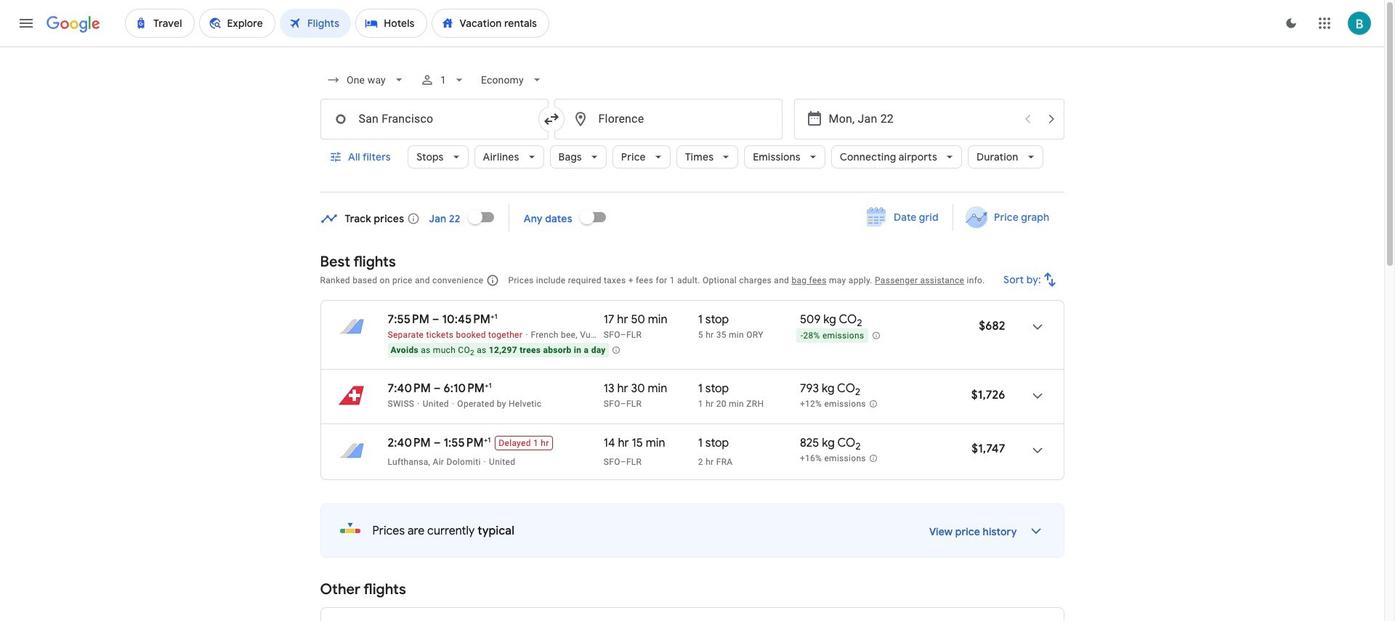 Task type: vqa. For each thing, say whether or not it's contained in the screenshot.
the  Hotels
no



Task type: describe. For each thing, give the bounding box(es) containing it.
leaves san francisco international airport (sfo) at 2:40 pm on monday, january 22 and arrives at amerigo vespucci airport at 1:55 pm on tuesday, january 23. element
[[388, 435, 491, 450]]

1 stop flight. element for total duration 14 hr 15 min. element
[[698, 436, 729, 456]]

Departure text field
[[829, 100, 1015, 139]]

leaves san francisco international airport (sfo) at 7:40 pm on monday, january 22 and arrives at amerigo vespucci airport at 6:10 pm on tuesday, january 23. element
[[388, 381, 492, 396]]

1 horizontal spatial  image
[[484, 457, 486, 467]]

separate tickets booked together. this trip includes tickets from multiple airlines. missed connections may be protected by dohop connect.. element
[[388, 330, 522, 340]]

1747 US dollars text field
[[972, 442, 1005, 456]]

find the best price region
[[320, 199, 1064, 242]]

Departure time: 2:40 PM. text field
[[388, 436, 431, 450]]

1 stop flight. element for 'total duration 13 hr 30 min.' element
[[698, 381, 729, 398]]

change appearance image
[[1274, 6, 1309, 41]]

total duration 13 hr 30 min. element
[[604, 381, 698, 398]]

leaves san francisco international airport (sfo) at 7:55 pm on monday, january 22 and arrives at amerigo vespucci airport at 10:45 pm on tuesday, january 23. element
[[388, 312, 497, 327]]



Task type: locate. For each thing, give the bounding box(es) containing it.
2 1 stop flight. element from the top
[[698, 381, 729, 398]]

learn more about ranking image
[[486, 274, 499, 287]]

0 horizontal spatial  image
[[452, 399, 454, 409]]

682 US dollars text field
[[979, 319, 1005, 333]]

swap origin and destination. image
[[542, 110, 560, 128]]

Arrival time: 1:55 PM on  Tuesday, January 23. text field
[[444, 435, 491, 450]]

total duration 14 hr 15 min. element
[[604, 436, 698, 456]]

2 vertical spatial 1 stop flight. element
[[698, 436, 729, 456]]

1 vertical spatial 1 stop flight. element
[[698, 381, 729, 398]]

view price history image
[[1018, 514, 1053, 549]]

1726 US dollars text field
[[971, 388, 1005, 403]]

learn more about tracked prices image
[[407, 212, 420, 225]]

 image down leaves san francisco international airport (sfo) at 7:40 pm on monday, january 22 and arrives at amerigo vespucci airport at 6:10 pm on tuesday, january 23. element
[[452, 399, 454, 409]]

main content
[[320, 199, 1064, 621]]

Departure time: 7:40 PM. text field
[[388, 381, 431, 396]]

flight details. leaves san francisco international airport (sfo) at 7:40 pm on monday, january 22 and arrives at amerigo vespucci airport at 6:10 pm on tuesday, january 23. image
[[1020, 379, 1055, 413]]

flight details. leaves san francisco international airport (sfo) at 7:55 pm on monday, january 22 and arrives at amerigo vespucci airport at 10:45 pm on tuesday, january 23. image
[[1020, 310, 1055, 344]]

1 vertical spatial  image
[[484, 457, 486, 467]]

 image
[[452, 399, 454, 409], [484, 457, 486, 467]]

3 1 stop flight. element from the top
[[698, 436, 729, 456]]

main menu image
[[17, 15, 35, 32]]

loading results progress bar
[[0, 47, 1384, 49]]

None text field
[[320, 99, 548, 140], [554, 99, 782, 140], [320, 99, 548, 140], [554, 99, 782, 140]]

 image down arrival time: 1:55 pm on  tuesday, january 23. text box
[[484, 457, 486, 467]]

Arrival time: 6:10 PM on  Tuesday, January 23. text field
[[444, 381, 492, 396]]

None search field
[[320, 62, 1064, 193]]

1 stop flight. element
[[698, 312, 729, 329], [698, 381, 729, 398], [698, 436, 729, 456]]

total duration 17 hr 50 min. element
[[604, 312, 698, 329]]

0 vertical spatial  image
[[452, 399, 454, 409]]

0 vertical spatial 1 stop flight. element
[[698, 312, 729, 329]]

Arrival time: 10:45 PM on  Tuesday, January 23. text field
[[442, 312, 497, 327]]

Departure time: 7:55 PM. text field
[[388, 312, 429, 327]]

None field
[[320, 67, 411, 93], [475, 67, 550, 93], [320, 67, 411, 93], [475, 67, 550, 93]]

1 stop flight. element for total duration 17 hr 50 min. element
[[698, 312, 729, 329]]

flight details. leaves san francisco international airport (sfo) at 2:40 pm on monday, january 22 and arrives at amerigo vespucci airport at 1:55 pm on tuesday, january 23. image
[[1020, 433, 1055, 468]]

avoids as much co2 as 12297 trees absorb in a day. learn more about this calculation. image
[[612, 346, 620, 355]]

1 1 stop flight. element from the top
[[698, 312, 729, 329]]



